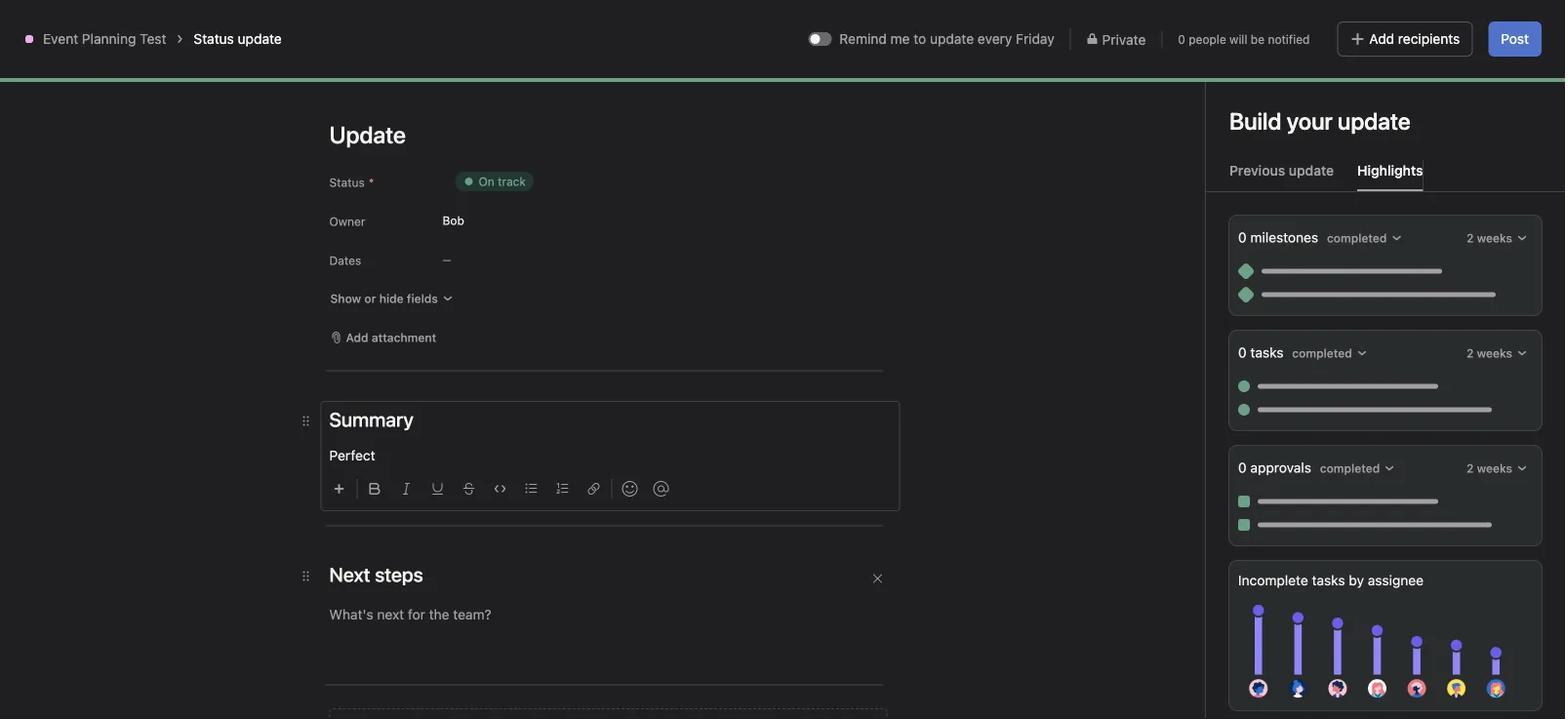 Task type: describe. For each thing, give the bounding box(es) containing it.
weeks for tasks
[[1478, 347, 1513, 360]]

close image
[[1482, 688, 1498, 704]]

build
[[1230, 107, 1282, 135]]

2 for tasks
[[1467, 347, 1474, 360]]

new message
[[1277, 688, 1365, 704]]

completed for 0 milestones
[[1328, 231, 1388, 245]]

resources.
[[691, 374, 757, 390]]

0 for 0 approvals
[[1239, 460, 1247, 476]]

planning
[[82, 31, 136, 47]]

remind me to update every friday
[[840, 31, 1055, 47]]

in
[[1322, 17, 1331, 30]]

align
[[511, 353, 542, 369]]

link image
[[588, 483, 600, 495]]

what's in my trial?
[[1280, 17, 1381, 30]]

build your update
[[1230, 107, 1411, 135]]

1 a from the left
[[660, 353, 668, 369]]

ago for you
[[1288, 328, 1308, 342]]

2 weeks for approvals
[[1467, 462, 1513, 475]]

date
[[362, 600, 391, 616]]

2 for approvals
[[1467, 462, 1474, 475]]

test
[[140, 31, 166, 47]]

private
[[1103, 31, 1146, 47]]

0 horizontal spatial event
[[43, 31, 78, 47]]

show
[[330, 292, 361, 306]]

joined
[[1256, 303, 1300, 322]]

tasks for incomplete
[[1313, 573, 1346, 589]]

supporting
[[618, 374, 687, 390]]

project
[[511, 374, 555, 390]]

you joined 17 minutes ago
[[1225, 303, 1308, 342]]

17 for joined
[[1225, 328, 1237, 342]]

bob inside the project created bob 17 minutes ago
[[1225, 431, 1251, 447]]

2 a from the left
[[788, 353, 796, 369]]

info
[[1472, 17, 1493, 30]]

previous
[[1230, 163, 1286, 179]]

post
[[1502, 31, 1530, 47]]

what's in my trial? button
[[1271, 10, 1390, 37]]

calendar
[[399, 123, 457, 139]]

add for add attachment
[[346, 331, 369, 345]]

[example] for [example] event date
[[251, 600, 318, 616]]

2 for milestones
[[1467, 231, 1474, 245]]

status update
[[194, 31, 282, 47]]

remove section image
[[872, 573, 884, 585]]

show or hide fields button
[[322, 285, 463, 312]]

owner
[[329, 215, 366, 228]]

incomplete tasks by assignee
[[1239, 573, 1424, 589]]

add for add goal
[[535, 175, 561, 191]]

timeline
[[306, 123, 360, 139]]

page
[[492, 566, 525, 582]]

underline image
[[432, 483, 444, 495]]

tab list containing previous update
[[1207, 160, 1566, 192]]

17 for bob
[[1258, 433, 1271, 447]]

add recipients
[[1370, 31, 1461, 47]]

completed button for 0 milestones
[[1323, 225, 1408, 252]]

key resources
[[224, 283, 348, 306]]

registration
[[413, 566, 489, 582]]

28 days left
[[1194, 23, 1259, 37]]

with
[[758, 353, 785, 369]]

fields
[[407, 292, 438, 306]]

your update
[[1287, 107, 1411, 135]]

or
[[365, 292, 376, 306]]

bob link
[[1225, 431, 1251, 447]]

billing
[[1436, 17, 1469, 30]]

track
[[498, 175, 526, 188]]

add billing info button
[[1402, 10, 1501, 37]]

people
[[1189, 32, 1227, 46]]

2 weeks for milestones
[[1467, 231, 1513, 245]]

[example] for [example] launch event registration page
[[251, 566, 318, 582]]

status for status update
[[194, 31, 234, 47]]

post button
[[1489, 21, 1542, 57]]

add goal button
[[511, 166, 597, 201]]

0 for 0 people will be notified
[[1179, 32, 1186, 46]]

timeline image
[[35, 71, 59, 95]]

0 vertical spatial bob
[[443, 214, 465, 227]]

[example] event date
[[251, 600, 391, 616]]

calendar link
[[384, 120, 457, 142]]

my
[[1335, 17, 1351, 30]]

left
[[1241, 23, 1259, 37]]

2 weeks for tasks
[[1467, 347, 1513, 360]]

what's the status?
[[1202, 176, 1366, 199]]

and
[[591, 374, 615, 390]]

status for status *
[[329, 176, 365, 189]]

team
[[577, 353, 609, 369]]

1 horizontal spatial event
[[321, 600, 358, 616]]

—
[[443, 254, 451, 265]]

add recipients button
[[1338, 21, 1473, 57]]

the status?
[[1268, 176, 1366, 199]]

assignee
[[1368, 573, 1424, 589]]

recipients
[[1399, 31, 1461, 47]]

add attachment
[[346, 331, 437, 345]]

weeks for milestones
[[1478, 231, 1513, 245]]

code image
[[494, 483, 506, 495]]

will
[[1230, 32, 1248, 46]]

remove from starred image
[[300, 75, 316, 91]]



Task type: vqa. For each thing, say whether or not it's contained in the screenshot.
MINUTES
yes



Task type: locate. For each thing, give the bounding box(es) containing it.
completed button right approvals
[[1316, 455, 1401, 482]]

1 horizontal spatial bob
[[1225, 431, 1251, 447]]

0 vertical spatial 2 weeks button
[[1462, 225, 1534, 252]]

milestones
[[1251, 229, 1319, 246]]

event planning test
[[43, 31, 166, 47]]

be
[[1251, 32, 1265, 46]]

by
[[1349, 573, 1365, 589]]

completed button for 0 approvals
[[1316, 455, 1401, 482]]

1 2 from the top
[[1467, 231, 1474, 245]]

add for add billing info
[[1411, 17, 1433, 30]]

2 weeks from the top
[[1478, 347, 1513, 360]]

2 vertical spatial 2
[[1467, 462, 1474, 475]]

add up add recipients
[[1411, 17, 1433, 30]]

add left goal
[[535, 175, 561, 191]]

1 2 weeks button from the top
[[1462, 225, 1534, 252]]

minutes inside you joined 17 minutes ago
[[1241, 328, 1284, 342]]

0 down you joined 17 minutes ago
[[1239, 345, 1247, 361]]

1 vertical spatial 2 weeks
[[1467, 347, 1513, 360]]

add inside popup button
[[346, 331, 369, 345]]

0 horizontal spatial what's
[[1202, 176, 1264, 199]]

timeline link
[[290, 120, 360, 142]]

0 vertical spatial [example]
[[251, 566, 318, 582]]

0 horizontal spatial 17
[[1225, 328, 1237, 342]]

0 vertical spatial minutes
[[1241, 328, 1284, 342]]

0 people will be notified
[[1179, 32, 1310, 46]]

3 2 from the top
[[1467, 462, 1474, 475]]

0 approvals
[[1239, 460, 1316, 476]]

what's up notified
[[1280, 17, 1318, 30]]

[example]
[[251, 566, 318, 582], [251, 600, 318, 616]]

status left *
[[329, 176, 365, 189]]

2 vertical spatial 2 weeks
[[1467, 462, 1513, 475]]

2 vertical spatial weeks
[[1478, 462, 1513, 475]]

[example] launch event registration page
[[251, 566, 525, 582]]

0 vertical spatial ago
[[1288, 328, 1308, 342]]

0 vertical spatial event
[[43, 31, 78, 47]]

1 horizontal spatial status
[[329, 176, 365, 189]]

completed
[[1328, 231, 1388, 245], [1293, 347, 1353, 360], [1321, 462, 1381, 475]]

1 vertical spatial minutes
[[1274, 433, 1318, 447]]

weeks for approvals
[[1478, 462, 1513, 475]]

add for add recipients
[[1370, 31, 1395, 47]]

to
[[914, 31, 927, 47]]

completed right approvals
[[1321, 462, 1381, 475]]

2 weeks button for tasks
[[1462, 340, 1534, 367]]

align your team around a shared vision with a project brief and supporting resources.
[[511, 353, 796, 390]]

ago inside you joined 17 minutes ago
[[1288, 328, 1308, 342]]

dates
[[329, 254, 361, 267]]

bob up —
[[443, 214, 465, 227]]

2 vertical spatial completed button
[[1316, 455, 1401, 482]]

vision
[[718, 353, 755, 369]]

update inside tab list
[[1289, 163, 1335, 179]]

2 weeks button for milestones
[[1462, 225, 1534, 252]]

what's
[[1280, 17, 1318, 30], [1202, 176, 1264, 199]]

17 down you
[[1225, 328, 1237, 342]]

hide
[[379, 292, 404, 306]]

ago down project created
[[1321, 433, 1341, 447]]

0 horizontal spatial a
[[660, 353, 668, 369]]

completed down the status?
[[1328, 231, 1388, 245]]

strikethrough image
[[463, 483, 475, 495]]

2 [example] from the top
[[251, 600, 318, 616]]

17 inside the project created bob 17 minutes ago
[[1258, 433, 1271, 447]]

Section title text field
[[329, 406, 414, 433]]

update for status update
[[238, 31, 282, 47]]

0 vertical spatial 2
[[1467, 231, 1474, 245]]

italics image
[[401, 483, 412, 495]]

what's inside "button"
[[1280, 17, 1318, 30]]

0 vertical spatial 2 weeks
[[1467, 231, 1513, 245]]

2 vertical spatial completed
[[1321, 462, 1381, 475]]

what's up the 0 milestones
[[1202, 176, 1264, 199]]

tab list
[[1207, 160, 1566, 192]]

insert an object image
[[333, 483, 345, 495]]

0 horizontal spatial status
[[194, 31, 234, 47]]

add down show
[[346, 331, 369, 345]]

what's for what's the status?
[[1202, 176, 1264, 199]]

tasks
[[1251, 345, 1284, 361], [1313, 573, 1346, 589]]

1 horizontal spatial a
[[788, 353, 796, 369]]

bulleted list image
[[526, 483, 537, 495]]

notified
[[1269, 32, 1310, 46]]

tasks for 0
[[1251, 345, 1284, 361]]

goal
[[564, 175, 592, 191]]

your
[[546, 353, 574, 369]]

expand new message image
[[1451, 688, 1466, 704]]

on track
[[479, 175, 526, 188]]

17 inside you joined 17 minutes ago
[[1225, 328, 1237, 342]]

event
[[43, 31, 78, 47], [321, 600, 358, 616]]

a up supporting
[[660, 353, 668, 369]]

you
[[1225, 303, 1252, 322]]

add billing info
[[1411, 17, 1493, 30]]

2 2 weeks from the top
[[1467, 347, 1513, 360]]

minutes
[[1241, 328, 1284, 342], [1274, 433, 1318, 447]]

me
[[891, 31, 910, 47]]

ago
[[1288, 328, 1308, 342], [1321, 433, 1341, 447]]

17 right bob link
[[1258, 433, 1271, 447]]

1 vertical spatial [example]
[[251, 600, 318, 616]]

on
[[479, 175, 495, 188]]

1 vertical spatial ago
[[1321, 433, 1341, 447]]

what's for what's in my trial?
[[1280, 17, 1318, 30]]

completed button down the status?
[[1323, 225, 1408, 252]]

approvals
[[1251, 460, 1312, 476]]

2 2 from the top
[[1467, 347, 1474, 360]]

0 vertical spatial 17
[[1225, 328, 1237, 342]]

tasks left by
[[1313, 573, 1346, 589]]

project created
[[1225, 407, 1336, 425]]

a right with
[[788, 353, 796, 369]]

[example] left date
[[251, 600, 318, 616]]

0 left milestones
[[1239, 229, 1247, 246]]

trial?
[[1354, 17, 1381, 30]]

1 vertical spatial completed
[[1293, 347, 1353, 360]]

*
[[369, 176, 374, 189]]

0 horizontal spatial ago
[[1288, 328, 1308, 342]]

1 horizontal spatial update
[[930, 31, 974, 47]]

status right test
[[194, 31, 234, 47]]

minutes inside the project created bob 17 minutes ago
[[1274, 433, 1318, 447]]

1 2 weeks from the top
[[1467, 231, 1513, 245]]

1 vertical spatial event
[[321, 600, 358, 616]]

completed button down 'joined'
[[1288, 340, 1373, 367]]

2 vertical spatial 2 weeks button
[[1462, 455, 1534, 482]]

0 horizontal spatial tasks
[[1251, 345, 1284, 361]]

1 [example] from the top
[[251, 566, 318, 582]]

1 vertical spatial status
[[329, 176, 365, 189]]

minutes for you
[[1241, 328, 1284, 342]]

show or hide fields
[[330, 292, 438, 306]]

add down the trial?
[[1370, 31, 1395, 47]]

attachment
[[372, 331, 437, 345]]

1 weeks from the top
[[1478, 231, 1513, 245]]

0 for 0 milestones
[[1239, 229, 1247, 246]]

minutes down project created
[[1274, 433, 1318, 447]]

status *
[[329, 176, 374, 189]]

event
[[373, 566, 409, 582]]

1 horizontal spatial ago
[[1321, 433, 1341, 447]]

toolbar
[[326, 467, 900, 503]]

0 milestones
[[1239, 229, 1323, 246]]

shared
[[671, 353, 715, 369]]

friday
[[1016, 31, 1055, 47]]

numbered list image
[[557, 483, 569, 495]]

incomplete
[[1239, 573, 1309, 589]]

list box
[[553, 8, 1021, 39]]

highlights
[[1358, 163, 1424, 179]]

0 for 0 tasks
[[1239, 345, 1247, 361]]

1 vertical spatial 17
[[1258, 433, 1271, 447]]

every
[[978, 31, 1013, 47]]

update
[[238, 31, 282, 47], [930, 31, 974, 47], [1289, 163, 1335, 179]]

1 vertical spatial 2
[[1467, 347, 1474, 360]]

ago inside the project created bob 17 minutes ago
[[1321, 433, 1341, 447]]

remind
[[840, 31, 887, 47]]

1 horizontal spatial 17
[[1258, 433, 1271, 447]]

1 vertical spatial 2 weeks button
[[1462, 340, 1534, 367]]

1 vertical spatial what's
[[1202, 176, 1264, 199]]

3 2 weeks from the top
[[1467, 462, 1513, 475]]

ago down 'joined'
[[1288, 328, 1308, 342]]

bold image
[[369, 483, 381, 495]]

update for previous update
[[1289, 163, 1335, 179]]

28
[[1194, 23, 1209, 37]]

completed right the 0 tasks
[[1293, 347, 1353, 360]]

ago for project created
[[1321, 433, 1341, 447]]

perfect
[[329, 448, 376, 464]]

project created bob 17 minutes ago
[[1225, 407, 1341, 447]]

remind me to update every friday switch
[[809, 32, 832, 46]]

minutes up the 0 tasks
[[1241, 328, 1284, 342]]

completed button
[[1323, 225, 1408, 252], [1288, 340, 1373, 367], [1316, 455, 1401, 482]]

Section title text field
[[329, 561, 423, 589]]

1 vertical spatial completed button
[[1288, 340, 1373, 367]]

bob
[[443, 214, 465, 227], [1225, 431, 1251, 447]]

event down launch
[[321, 600, 358, 616]]

2 weeks button for approvals
[[1462, 455, 1534, 482]]

1 vertical spatial tasks
[[1313, 573, 1346, 589]]

0 vertical spatial what's
[[1280, 17, 1318, 30]]

completed for 0 tasks
[[1293, 347, 1353, 360]]

bob down project created
[[1225, 431, 1251, 447]]

0 horizontal spatial update
[[238, 31, 282, 47]]

[example] up [example] event date
[[251, 566, 318, 582]]

0 vertical spatial weeks
[[1478, 231, 1513, 245]]

event up timeline icon
[[43, 31, 78, 47]]

weeks
[[1478, 231, 1513, 245], [1478, 347, 1513, 360], [1478, 462, 1513, 475]]

minutes for project created
[[1274, 433, 1318, 447]]

3 weeks from the top
[[1478, 462, 1513, 475]]

event planning test link
[[43, 31, 166, 47]]

on track button
[[443, 164, 547, 199]]

completed for 0 approvals
[[1321, 462, 1381, 475]]

0 tasks
[[1239, 345, 1288, 361]]

2 2 weeks button from the top
[[1462, 340, 1534, 367]]

add attachment button
[[322, 324, 445, 351]]

bo
[[1230, 356, 1244, 370]]

add
[[1411, 17, 1433, 30], [1370, 31, 1395, 47], [535, 175, 561, 191], [346, 331, 369, 345]]

0 left 28
[[1179, 32, 1186, 46]]

0 vertical spatial completed button
[[1323, 225, 1408, 252]]

add goal
[[535, 175, 592, 191]]

previous update
[[1230, 163, 1335, 179]]

Title of update text field
[[329, 113, 915, 156]]

None text field
[[82, 65, 263, 101]]

0 down bob link
[[1239, 460, 1247, 476]]

launch
[[321, 566, 369, 582]]

3 2 weeks button from the top
[[1462, 455, 1534, 482]]

you joined button
[[1225, 303, 1308, 322]]

0 vertical spatial status
[[194, 31, 234, 47]]

tasks down you joined 17 minutes ago
[[1251, 345, 1284, 361]]

1 horizontal spatial what's
[[1280, 17, 1318, 30]]

around
[[613, 353, 657, 369]]

completed button for 0 tasks
[[1288, 340, 1373, 367]]

0 vertical spatial tasks
[[1251, 345, 1284, 361]]

add inside button
[[535, 175, 561, 191]]

0 vertical spatial completed
[[1328, 231, 1388, 245]]

0 horizontal spatial bob
[[443, 214, 465, 227]]

at mention image
[[654, 481, 669, 497]]

1 horizontal spatial tasks
[[1313, 573, 1346, 589]]

2 horizontal spatial update
[[1289, 163, 1335, 179]]

2 weeks
[[1467, 231, 1513, 245], [1467, 347, 1513, 360], [1467, 462, 1513, 475]]

1 vertical spatial bob
[[1225, 431, 1251, 447]]

1 vertical spatial weeks
[[1478, 347, 1513, 360]]

emoji image
[[622, 481, 638, 497]]



